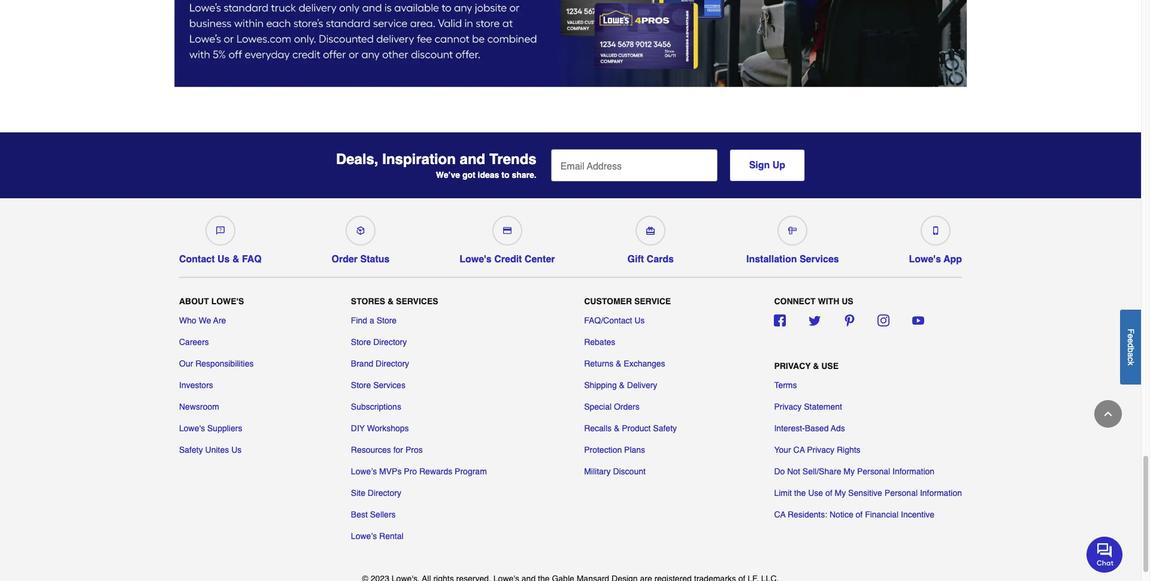 Task type: describe. For each thing, give the bounding box(es) containing it.
recalls & product safety link
[[584, 422, 677, 434]]

the
[[794, 488, 806, 498]]

resources for pros
[[351, 445, 423, 455]]

services for store services
[[373, 380, 406, 390]]

ads
[[831, 424, 845, 433]]

order status
[[332, 254, 390, 265]]

customer care image
[[216, 227, 225, 235]]

0 vertical spatial store
[[377, 316, 397, 325]]

program
[[455, 467, 487, 476]]

dimensions image
[[789, 227, 797, 235]]

f e e d b a c k button
[[1121, 309, 1141, 384]]

trends
[[490, 151, 537, 168]]

and
[[460, 151, 486, 168]]

gift cards
[[628, 254, 674, 265]]

2 e from the top
[[1126, 338, 1136, 343]]

suppliers
[[207, 424, 242, 433]]

ca residents: notice of financial incentive
[[774, 510, 935, 519]]

special orders
[[584, 402, 640, 412]]

statement
[[804, 402, 842, 412]]

residents:
[[788, 510, 828, 519]]

lowe's for lowe's rental
[[351, 531, 377, 541]]

k
[[1126, 361, 1136, 365]]

gift card image
[[647, 227, 655, 235]]

my inside do not sell/share my personal information link
[[844, 467, 855, 476]]

connect
[[774, 296, 816, 306]]

cards
[[647, 254, 674, 265]]

special orders link
[[584, 401, 640, 413]]

& for privacy & use
[[813, 361, 819, 371]]

0 horizontal spatial safety
[[179, 445, 203, 455]]

lowe's for lowe's mvps pro rewards program
[[351, 467, 377, 476]]

do not sell/share my personal information
[[774, 467, 935, 476]]

sellers
[[370, 510, 396, 519]]

& left faq
[[232, 254, 239, 265]]

stores
[[351, 296, 385, 306]]

who
[[179, 316, 196, 325]]

sign
[[749, 160, 770, 171]]

your ca privacy rights link
[[774, 444, 861, 456]]

rebates
[[584, 337, 616, 347]]

lowe's for lowe's credit center
[[460, 254, 492, 265]]

returns
[[584, 359, 614, 368]]

scroll to top element
[[1095, 400, 1122, 428]]

protection
[[584, 445, 622, 455]]

limit the use of my sensitive personal information
[[774, 488, 962, 498]]

0 vertical spatial information
[[893, 467, 935, 476]]

limit the use of my sensitive personal information link
[[774, 487, 962, 499]]

store directory link
[[351, 336, 407, 348]]

twitter image
[[809, 315, 821, 327]]

brand directory link
[[351, 358, 409, 370]]

military discount link
[[584, 466, 646, 478]]

1 horizontal spatial us
[[231, 445, 242, 455]]

best sellers link
[[351, 509, 396, 521]]

your ca privacy rights
[[774, 445, 861, 455]]

terms link
[[774, 379, 797, 391]]

& for recalls & product safety
[[614, 424, 620, 433]]

store for services
[[351, 380, 371, 390]]

special
[[584, 402, 612, 412]]

protection plans
[[584, 445, 645, 455]]

shipping & delivery link
[[584, 379, 658, 391]]

we've
[[436, 170, 460, 180]]

lowe's rental
[[351, 531, 404, 541]]

careers
[[179, 337, 209, 347]]

of for financial
[[856, 510, 863, 519]]

youtube image
[[912, 315, 924, 327]]

service
[[635, 296, 671, 306]]

faq/contact us link
[[584, 315, 645, 327]]

for
[[393, 445, 403, 455]]

status
[[360, 254, 390, 265]]

recalls & product safety
[[584, 424, 677, 433]]

b
[[1126, 348, 1136, 352]]

site directory link
[[351, 487, 401, 499]]

best sellers
[[351, 510, 396, 519]]

privacy for privacy statement
[[774, 402, 802, 412]]

interest-
[[774, 424, 805, 433]]

& for shipping & delivery
[[619, 380, 625, 390]]

privacy & use
[[774, 361, 839, 371]]

resources for pros link
[[351, 444, 423, 456]]

investors link
[[179, 379, 213, 391]]

order
[[332, 254, 358, 265]]

product
[[622, 424, 651, 433]]

store directory
[[351, 337, 407, 347]]

do not sell/share my personal information link
[[774, 466, 935, 478]]

contact us & faq link
[[179, 211, 262, 265]]

rebates link
[[584, 336, 616, 348]]

do
[[774, 467, 785, 476]]

pro
[[404, 467, 417, 476]]

subscriptions link
[[351, 401, 401, 413]]

deals,
[[336, 151, 378, 168]]

of for my
[[826, 488, 833, 498]]

1 e from the top
[[1126, 334, 1136, 338]]

pinterest image
[[843, 315, 855, 327]]

our responsibilities
[[179, 359, 254, 368]]

lowe's app
[[909, 254, 962, 265]]

find
[[351, 316, 367, 325]]

are
[[213, 316, 226, 325]]

& for returns & exchanges
[[616, 359, 622, 368]]

careers link
[[179, 336, 209, 348]]

ask about lowe's $20 truck delivery when you use your lowe's business credit card for deliveries. image
[[174, 0, 967, 87]]

app
[[944, 254, 962, 265]]

1 vertical spatial information
[[920, 488, 962, 498]]

responsibilities
[[195, 359, 254, 368]]

store services
[[351, 380, 406, 390]]

installation
[[747, 254, 797, 265]]

faq/contact us
[[584, 316, 645, 325]]

safety unites us
[[179, 445, 242, 455]]



Task type: locate. For each thing, give the bounding box(es) containing it.
2 vertical spatial directory
[[368, 488, 401, 498]]

safety left 'unites' at the left of the page
[[179, 445, 203, 455]]

ca down the limit
[[774, 510, 786, 519]]

lowe's left 'credit'
[[460, 254, 492, 265]]

of
[[826, 488, 833, 498], [856, 510, 863, 519]]

0 horizontal spatial a
[[370, 316, 374, 325]]

not
[[787, 467, 801, 476]]

services down brand directory
[[373, 380, 406, 390]]

rewards
[[419, 467, 453, 476]]

2 lowe's from the top
[[351, 531, 377, 541]]

1 vertical spatial privacy
[[774, 402, 802, 412]]

recalls
[[584, 424, 612, 433]]

credit card image
[[503, 227, 512, 235]]

store up 'brand'
[[351, 337, 371, 347]]

lowe's down best
[[351, 531, 377, 541]]

e up the d
[[1126, 334, 1136, 338]]

& for stores & services
[[388, 296, 394, 306]]

newsroom
[[179, 402, 219, 412]]

facebook image
[[774, 315, 786, 327]]

privacy up "terms" at the bottom of the page
[[774, 361, 811, 371]]

use
[[822, 361, 839, 371], [808, 488, 823, 498]]

about lowe's
[[179, 296, 244, 306]]

0 horizontal spatial us
[[218, 254, 230, 265]]

use up statement
[[822, 361, 839, 371]]

plans
[[624, 445, 645, 455]]

lowe's up site
[[351, 467, 377, 476]]

1 vertical spatial of
[[856, 510, 863, 519]]

us inside 'link'
[[635, 316, 645, 325]]

diy
[[351, 424, 365, 433]]

diy workshops
[[351, 424, 409, 433]]

directory down the store directory
[[376, 359, 409, 368]]

lowe's suppliers link
[[179, 422, 242, 434]]

my up notice
[[835, 488, 846, 498]]

chevron up image
[[1103, 408, 1115, 420]]

mobile image
[[932, 227, 940, 235]]

protection plans link
[[584, 444, 645, 456]]

directory for site directory
[[368, 488, 401, 498]]

store down stores & services
[[377, 316, 397, 325]]

about
[[179, 296, 209, 306]]

deals, inspiration and trends we've got ideas to share.
[[336, 151, 537, 180]]

0 vertical spatial services
[[800, 254, 839, 265]]

directory for store directory
[[373, 337, 407, 347]]

personal up limit the use of my sensitive personal information link
[[857, 467, 891, 476]]

lowe's
[[460, 254, 492, 265], [909, 254, 941, 265], [211, 296, 244, 306], [179, 424, 205, 433]]

rental
[[379, 531, 404, 541]]

d
[[1126, 343, 1136, 348]]

our
[[179, 359, 193, 368]]

a
[[370, 316, 374, 325], [1126, 352, 1136, 357]]

1 vertical spatial use
[[808, 488, 823, 498]]

my inside limit the use of my sensitive personal information link
[[835, 488, 846, 498]]

contact
[[179, 254, 215, 265]]

0 vertical spatial us
[[218, 254, 230, 265]]

ca residents: notice of financial incentive link
[[774, 509, 935, 521]]

& up statement
[[813, 361, 819, 371]]

2 vertical spatial store
[[351, 380, 371, 390]]

services up the find a store on the left bottom of page
[[396, 296, 438, 306]]

resources
[[351, 445, 391, 455]]

0 vertical spatial ca
[[794, 445, 805, 455]]

privacy for privacy & use
[[774, 361, 811, 371]]

0 vertical spatial personal
[[857, 467, 891, 476]]

order status link
[[332, 211, 390, 265]]

1 vertical spatial directory
[[376, 359, 409, 368]]

ca
[[794, 445, 805, 455], [774, 510, 786, 519]]

share.
[[512, 170, 537, 180]]

us right contact
[[218, 254, 230, 265]]

brand directory
[[351, 359, 409, 368]]

privacy up interest-
[[774, 402, 802, 412]]

personal up incentive
[[885, 488, 918, 498]]

1 vertical spatial a
[[1126, 352, 1136, 357]]

installation services link
[[747, 211, 839, 265]]

0 vertical spatial lowe's
[[351, 467, 377, 476]]

inspiration
[[382, 151, 456, 168]]

sell/share
[[803, 467, 842, 476]]

delivery
[[627, 380, 658, 390]]

lowe's up are
[[211, 296, 244, 306]]

us
[[218, 254, 230, 265], [635, 316, 645, 325], [231, 445, 242, 455]]

lowe's for lowe's suppliers
[[179, 424, 205, 433]]

directory for brand directory
[[376, 359, 409, 368]]

who we are
[[179, 316, 226, 325]]

center
[[525, 254, 555, 265]]

rights
[[837, 445, 861, 455]]

1 vertical spatial us
[[635, 316, 645, 325]]

lowe's mvps pro rewards program
[[351, 467, 487, 476]]

1 horizontal spatial safety
[[653, 424, 677, 433]]

safety right product
[[653, 424, 677, 433]]

1 lowe's from the top
[[351, 467, 377, 476]]

subscriptions
[[351, 402, 401, 412]]

lowe's for lowe's app
[[909, 254, 941, 265]]

lowe's down newsroom
[[179, 424, 205, 433]]

lowe's credit center link
[[460, 211, 555, 265]]

0 vertical spatial of
[[826, 488, 833, 498]]

us for faq/contact
[[635, 316, 645, 325]]

lowe's
[[351, 467, 377, 476], [351, 531, 377, 541]]

instagram image
[[878, 315, 890, 327]]

with
[[818, 296, 840, 306]]

sensitive
[[849, 488, 883, 498]]

us right 'unites' at the left of the page
[[231, 445, 242, 455]]

shipping
[[584, 380, 617, 390]]

& inside "link"
[[616, 359, 622, 368]]

exchanges
[[624, 359, 665, 368]]

workshops
[[367, 424, 409, 433]]

safety unites us link
[[179, 444, 242, 456]]

of inside ca residents: notice of financial incentive link
[[856, 510, 863, 519]]

to
[[502, 170, 510, 180]]

ca right your
[[794, 445, 805, 455]]

0 vertical spatial directory
[[373, 337, 407, 347]]

installation services
[[747, 254, 839, 265]]

a inside button
[[1126, 352, 1136, 357]]

discount
[[613, 467, 646, 476]]

investors
[[179, 380, 213, 390]]

returns & exchanges link
[[584, 358, 665, 370]]

& right returns
[[616, 359, 622, 368]]

find a store link
[[351, 315, 397, 327]]

directory up brand directory link
[[373, 337, 407, 347]]

f e e d b a c k
[[1126, 329, 1136, 365]]

us down customer service
[[635, 316, 645, 325]]

Email Address email field
[[551, 149, 718, 182]]

1 vertical spatial services
[[396, 296, 438, 306]]

1 vertical spatial store
[[351, 337, 371, 347]]

newsroom link
[[179, 401, 219, 413]]

my down rights at the bottom right of the page
[[844, 467, 855, 476]]

limit
[[774, 488, 792, 498]]

e up "b"
[[1126, 338, 1136, 343]]

my
[[844, 467, 855, 476], [835, 488, 846, 498]]

find a store
[[351, 316, 397, 325]]

pickup image
[[357, 227, 365, 235]]

0 vertical spatial safety
[[653, 424, 677, 433]]

who we are link
[[179, 315, 226, 327]]

of right notice
[[856, 510, 863, 519]]

store for directory
[[351, 337, 371, 347]]

lowe's rental link
[[351, 530, 404, 542]]

2 vertical spatial privacy
[[807, 445, 835, 455]]

2 vertical spatial services
[[373, 380, 406, 390]]

directory
[[373, 337, 407, 347], [376, 359, 409, 368], [368, 488, 401, 498]]

0 vertical spatial my
[[844, 467, 855, 476]]

privacy up sell/share
[[807, 445, 835, 455]]

incentive
[[901, 510, 935, 519]]

use for &
[[822, 361, 839, 371]]

got
[[463, 170, 476, 180]]

gift
[[628, 254, 644, 265]]

1 vertical spatial safety
[[179, 445, 203, 455]]

sign up
[[749, 160, 786, 171]]

2 vertical spatial us
[[231, 445, 242, 455]]

1 vertical spatial lowe's
[[351, 531, 377, 541]]

& right stores
[[388, 296, 394, 306]]

customer service
[[584, 296, 671, 306]]

1 horizontal spatial of
[[856, 510, 863, 519]]

& left delivery
[[619, 380, 625, 390]]

1 vertical spatial my
[[835, 488, 846, 498]]

services for installation services
[[800, 254, 839, 265]]

directory up sellers at left
[[368, 488, 401, 498]]

a up k
[[1126, 352, 1136, 357]]

lowe's left app
[[909, 254, 941, 265]]

1 vertical spatial ca
[[774, 510, 786, 519]]

faq/contact
[[584, 316, 632, 325]]

sign up form
[[551, 149, 805, 182]]

of down sell/share
[[826, 488, 833, 498]]

1 horizontal spatial a
[[1126, 352, 1136, 357]]

credit
[[494, 254, 522, 265]]

of inside limit the use of my sensitive personal information link
[[826, 488, 833, 498]]

0 horizontal spatial of
[[826, 488, 833, 498]]

mvps
[[379, 467, 402, 476]]

0 vertical spatial a
[[370, 316, 374, 325]]

0 vertical spatial privacy
[[774, 361, 811, 371]]

2 horizontal spatial us
[[635, 316, 645, 325]]

connect with us
[[774, 296, 854, 306]]

interest-based ads link
[[774, 422, 845, 434]]

a right find
[[370, 316, 374, 325]]

0 horizontal spatial ca
[[774, 510, 786, 519]]

& right recalls
[[614, 424, 620, 433]]

us for contact
[[218, 254, 230, 265]]

services up the connect with us
[[800, 254, 839, 265]]

1 horizontal spatial ca
[[794, 445, 805, 455]]

1 vertical spatial personal
[[885, 488, 918, 498]]

c
[[1126, 357, 1136, 361]]

us
[[842, 296, 854, 306]]

store down 'brand'
[[351, 380, 371, 390]]

use for the
[[808, 488, 823, 498]]

0 vertical spatial use
[[822, 361, 839, 371]]

&
[[232, 254, 239, 265], [388, 296, 394, 306], [616, 359, 622, 368], [813, 361, 819, 371], [619, 380, 625, 390], [614, 424, 620, 433]]

lowe's suppliers
[[179, 424, 242, 433]]

use right the
[[808, 488, 823, 498]]

chat invite button image
[[1087, 536, 1123, 573]]

lowe's mvps pro rewards program link
[[351, 466, 487, 478]]



Task type: vqa. For each thing, say whether or not it's contained in the screenshot.
the middle Us
yes



